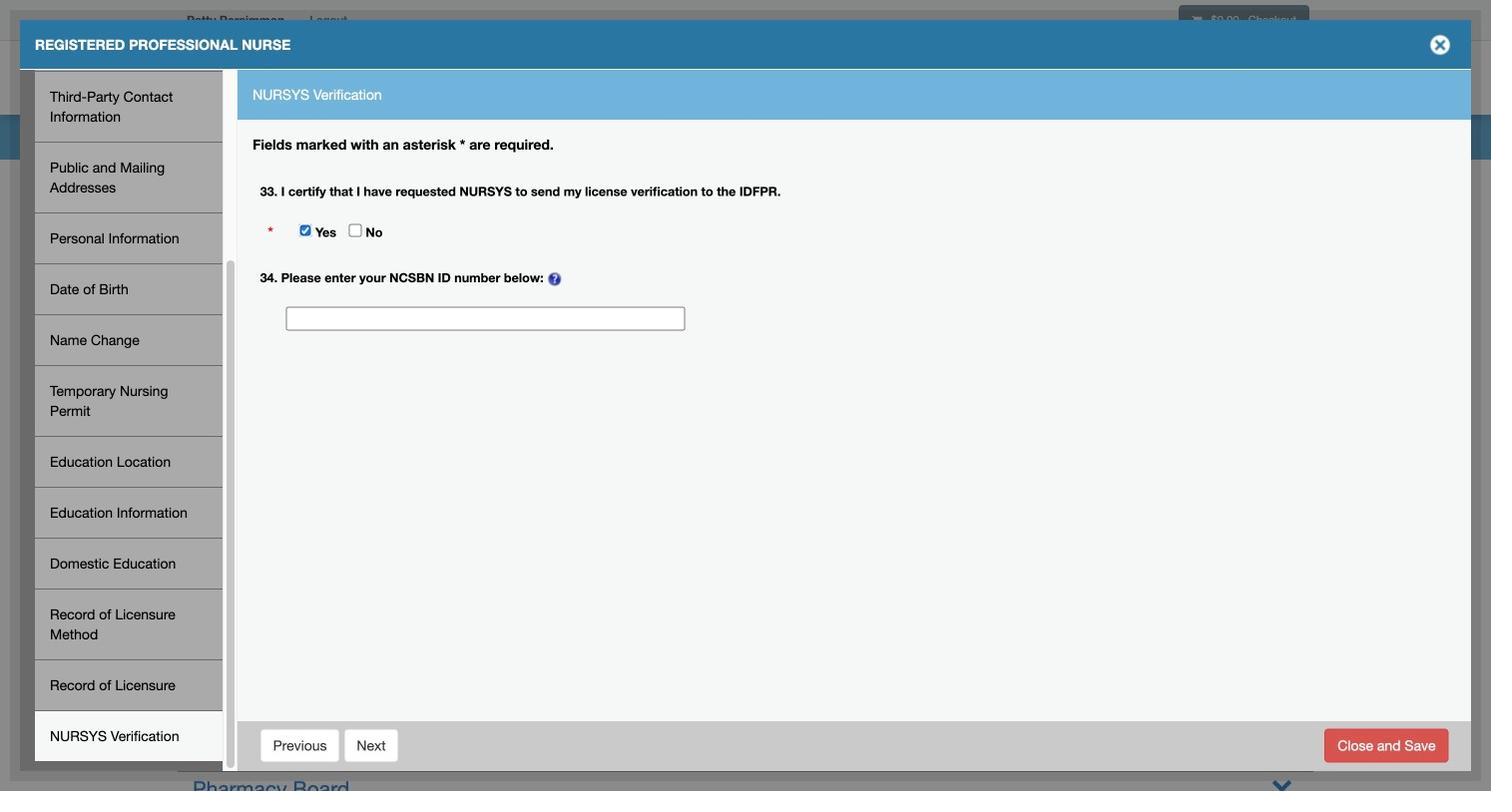 Task type: describe. For each thing, give the bounding box(es) containing it.
illinois department of financial and professional regulation image
[[177, 45, 632, 109]]

note: your ncsbn id is the public, globally unique identifier for all nurses from participating boards of nursing. image
[[547, 271, 563, 287]]

close window image
[[1424, 29, 1456, 61]]

chevron down image
[[1272, 775, 1293, 792]]



Task type: locate. For each thing, give the bounding box(es) containing it.
None text field
[[286, 307, 685, 331]]

None checkbox
[[299, 224, 312, 237], [349, 224, 362, 237], [299, 224, 312, 237], [349, 224, 362, 237]]

chevron down image
[[1272, 709, 1293, 730]]

shopping cart image
[[1192, 14, 1202, 26]]

None button
[[260, 729, 340, 763], [344, 729, 399, 763], [1325, 729, 1449, 763], [260, 729, 340, 763], [344, 729, 399, 763], [1325, 729, 1449, 763]]



Task type: vqa. For each thing, say whether or not it's contained in the screenshot.
If you are foreign born please select 'UNKNOWN' in this dropdown. image
no



